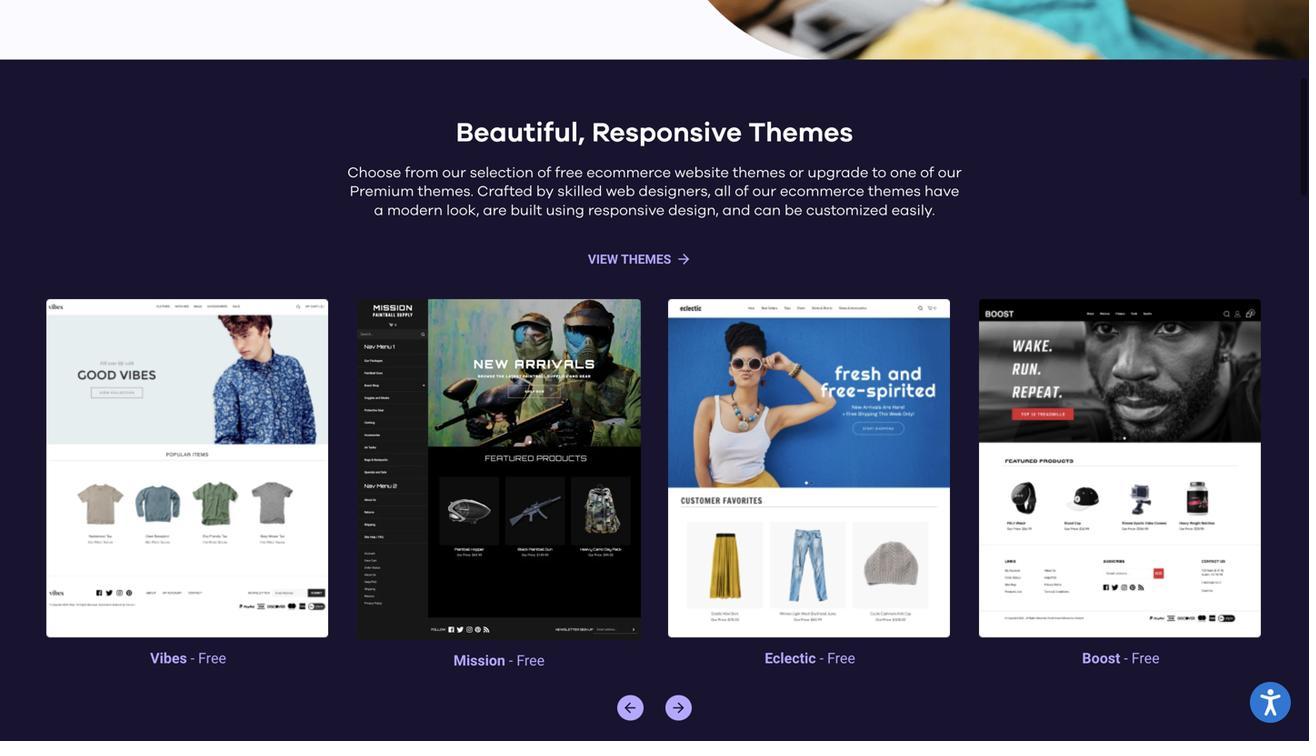 Task type: vqa. For each thing, say whether or not it's contained in the screenshot.
status,
no



Task type: locate. For each thing, give the bounding box(es) containing it.
themes left the "or"
[[733, 166, 786, 180]]

mission theme image
[[344, 299, 655, 641]]

a
[[374, 204, 384, 218]]

- right mission
[[509, 652, 513, 669]]

crafted
[[477, 185, 533, 199]]

1 horizontal spatial ecommerce
[[780, 185, 865, 199]]

2 option from the left
[[966, 299, 1277, 678]]

ecommerce up web
[[587, 166, 671, 180]]

of
[[538, 166, 552, 180], [921, 166, 935, 180], [735, 185, 749, 199]]

vibes
[[150, 650, 187, 667]]

of right one
[[921, 166, 935, 180]]

free right mission
[[517, 652, 545, 669]]

-
[[191, 650, 195, 667], [820, 650, 824, 667], [1124, 650, 1128, 667], [509, 652, 513, 669]]

of right all
[[735, 185, 749, 199]]

one
[[890, 166, 917, 180]]

mission
[[454, 652, 506, 669]]

modern
[[387, 204, 443, 218]]

- for mission
[[509, 652, 513, 669]]

free right vibes at the bottom left of page
[[198, 650, 226, 667]]

1 horizontal spatial of
[[735, 185, 749, 199]]

1 horizontal spatial themes
[[868, 185, 921, 199]]

0 horizontal spatial our
[[442, 166, 466, 180]]

0 horizontal spatial ecommerce
[[587, 166, 671, 180]]

beautiful, responsive themes
[[456, 119, 853, 147]]

premium
[[350, 185, 414, 199]]

themes
[[749, 119, 853, 147]]

- for boost
[[1124, 650, 1128, 667]]

2 horizontal spatial our
[[938, 166, 962, 180]]

to
[[872, 166, 887, 180]]

ecommerce
[[587, 166, 671, 180], [780, 185, 865, 199]]

- right vibes at the bottom left of page
[[191, 650, 195, 667]]

free
[[198, 650, 226, 667], [828, 650, 856, 667], [1132, 650, 1160, 667], [517, 652, 545, 669]]

arrow_forward
[[676, 251, 692, 267], [671, 700, 687, 716]]

- right the eclectic
[[820, 650, 824, 667]]

vibes - free
[[150, 650, 226, 667]]

customized
[[806, 204, 888, 218]]

option
[[655, 299, 966, 678], [966, 299, 1277, 678]]

0 vertical spatial themes
[[733, 166, 786, 180]]

1 horizontal spatial our
[[753, 185, 777, 199]]

choose
[[347, 166, 401, 180]]

free right the eclectic
[[828, 650, 856, 667]]

our
[[442, 166, 466, 180], [938, 166, 962, 180], [753, 185, 777, 199]]

ecommerce down upgrade
[[780, 185, 865, 199]]

are
[[483, 204, 507, 218]]

responsive
[[592, 119, 742, 147]]

our up can
[[753, 185, 777, 199]]

0 horizontal spatial themes
[[733, 166, 786, 180]]

of up by
[[538, 166, 552, 180]]

boost - free
[[1083, 650, 1160, 667]]

using
[[546, 204, 585, 218]]

our up themes.
[[442, 166, 466, 180]]

themes
[[733, 166, 786, 180], [868, 185, 921, 199]]

have
[[925, 185, 960, 199]]

1 vertical spatial ecommerce
[[780, 185, 865, 199]]

0 vertical spatial ecommerce
[[587, 166, 671, 180]]

choose from our selection of free ecommerce website themes or upgrade to one of our premium themes. crafted by skilled web designers, all of our ecommerce themes have a modern look, are built using responsive design, and can be customized easily.
[[347, 166, 962, 218]]

eclectic theme image
[[655, 299, 964, 638]]

1 option from the left
[[655, 299, 966, 678]]

free for boost - free
[[1132, 650, 1160, 667]]

be
[[785, 204, 803, 218]]

website
[[675, 166, 729, 180]]

2 horizontal spatial of
[[921, 166, 935, 180]]

themes down one
[[868, 185, 921, 199]]

our up have at the right top of page
[[938, 166, 962, 180]]

free right boost
[[1132, 650, 1160, 667]]

free for eclectic - free
[[828, 650, 856, 667]]

responsive
[[588, 204, 665, 218]]

by
[[537, 185, 554, 199]]

- right boost
[[1124, 650, 1128, 667]]



Task type: describe. For each thing, give the bounding box(es) containing it.
all
[[715, 185, 731, 199]]

can
[[754, 204, 781, 218]]

1 vertical spatial themes
[[868, 185, 921, 199]]

built
[[511, 204, 542, 218]]

boost theme image
[[966, 299, 1275, 638]]

0 horizontal spatial of
[[538, 166, 552, 180]]

free
[[555, 166, 583, 180]]

view themes arrow_forward
[[588, 251, 692, 267]]

option containing boost
[[966, 299, 1277, 678]]

from
[[405, 166, 439, 180]]

beautiful,
[[456, 119, 585, 147]]

view
[[588, 252, 618, 267]]

- for eclectic
[[820, 650, 824, 667]]

themes
[[621, 252, 671, 267]]

open accessibe: accessibility options, statement and help image
[[1261, 689, 1281, 716]]

boost
[[1083, 650, 1121, 667]]

selection
[[470, 166, 534, 180]]

1 vertical spatial arrow_forward
[[671, 700, 687, 716]]

look,
[[447, 204, 480, 218]]

free for vibes - free
[[198, 650, 226, 667]]

eclectic
[[765, 650, 816, 667]]

upgrade
[[808, 166, 869, 180]]

eclectic - free
[[765, 650, 856, 667]]

web
[[606, 185, 635, 199]]

free for mission - free
[[517, 652, 545, 669]]

or
[[789, 166, 804, 180]]

- for vibes
[[191, 650, 195, 667]]

skilled
[[558, 185, 602, 199]]

design,
[[669, 204, 719, 218]]

and
[[723, 204, 751, 218]]

option containing eclectic
[[655, 299, 966, 678]]

vibes theme image
[[33, 299, 342, 638]]

easily.
[[892, 204, 935, 218]]

0 vertical spatial arrow_forward
[[676, 251, 692, 267]]

mission - free
[[454, 652, 545, 669]]

themes.
[[418, 185, 474, 199]]

designers,
[[639, 185, 711, 199]]



